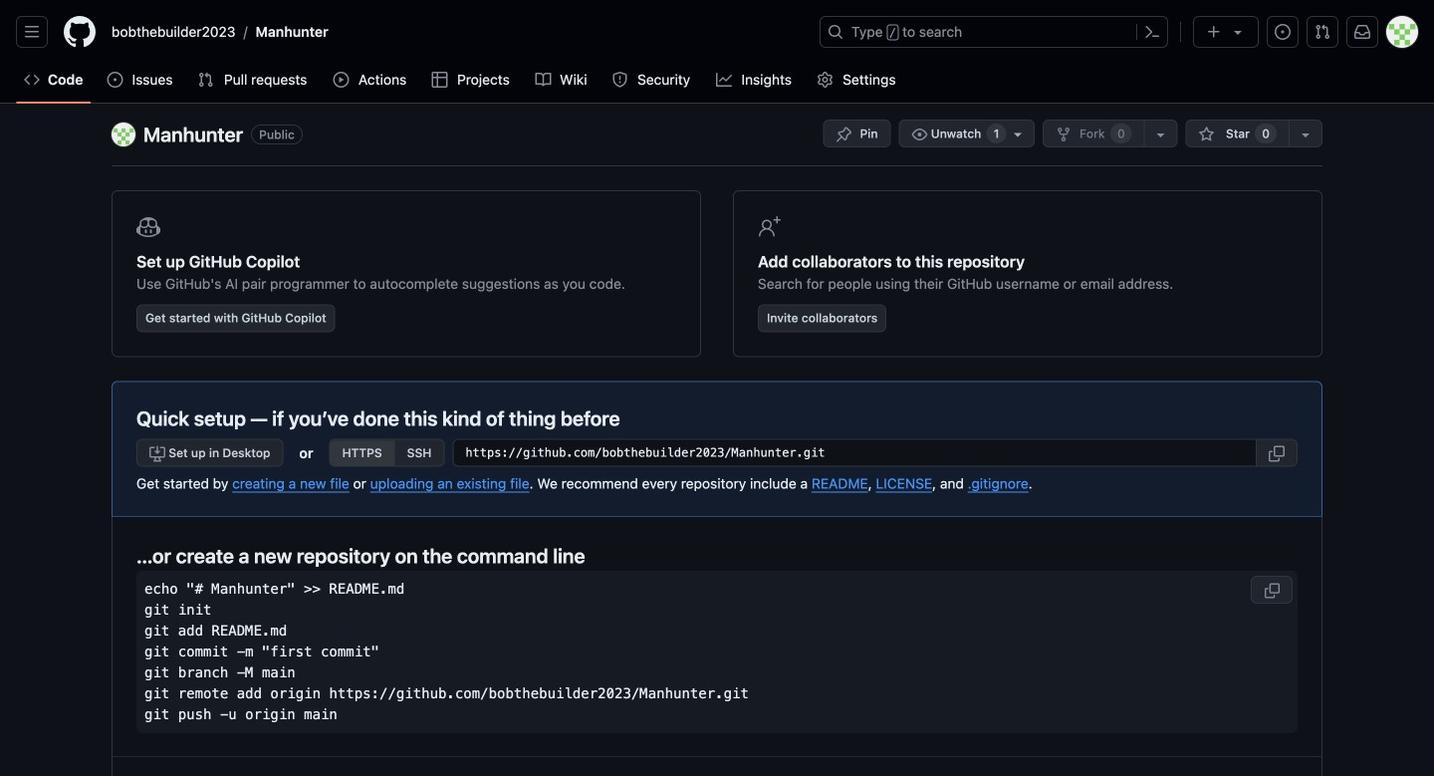 Task type: describe. For each thing, give the bounding box(es) containing it.
Clone URL text field
[[453, 439, 1257, 467]]

shield image
[[612, 72, 628, 88]]

0 users starred this repository element
[[1256, 124, 1277, 143]]

repo forked image
[[1056, 127, 1072, 142]]

add this repository to a list image
[[1298, 127, 1314, 142]]

person add image
[[758, 215, 782, 239]]

owner avatar image
[[112, 123, 136, 146]]

see your forks of this repository image
[[1154, 127, 1169, 142]]

plus image
[[1207, 24, 1223, 40]]

copilot image
[[137, 215, 160, 239]]

pin this repository to your profile image
[[836, 127, 852, 142]]

git pull request image for issue opened icon
[[198, 72, 214, 88]]

graph image
[[716, 72, 732, 88]]

play image
[[333, 72, 349, 88]]

notifications image
[[1355, 24, 1371, 40]]

command palette image
[[1145, 24, 1161, 40]]



Task type: vqa. For each thing, say whether or not it's contained in the screenshot.
Explore
no



Task type: locate. For each thing, give the bounding box(es) containing it.
homepage image
[[64, 16, 96, 48]]

gear image
[[818, 72, 834, 88]]

1 vertical spatial git pull request image
[[198, 72, 214, 88]]

list
[[104, 16, 808, 48]]

1 horizontal spatial git pull request image
[[1315, 24, 1331, 40]]

book image
[[535, 72, 551, 88]]

1 vertical spatial copy to clipboard image
[[1264, 583, 1280, 599]]

git pull request image
[[1315, 24, 1331, 40], [198, 72, 214, 88]]

issue opened image
[[1275, 24, 1291, 40]]

git pull request image right issue opened image
[[1315, 24, 1331, 40]]

0 vertical spatial git pull request image
[[1315, 24, 1331, 40]]

star image
[[1199, 127, 1215, 142]]

git pull request image for issue opened image
[[1315, 24, 1331, 40]]

triangle down image
[[1231, 24, 1246, 40]]

eye image
[[912, 127, 928, 142]]

desktop download image
[[149, 446, 165, 462]]

0 vertical spatial copy to clipboard image
[[1269, 446, 1285, 462]]

git pull request image right issue opened icon
[[198, 72, 214, 88]]

issue opened image
[[107, 72, 123, 88]]

copy to clipboard image
[[1269, 446, 1285, 462], [1264, 583, 1280, 599]]

code image
[[24, 72, 40, 88]]

table image
[[432, 72, 448, 88]]

0 horizontal spatial git pull request image
[[198, 72, 214, 88]]



